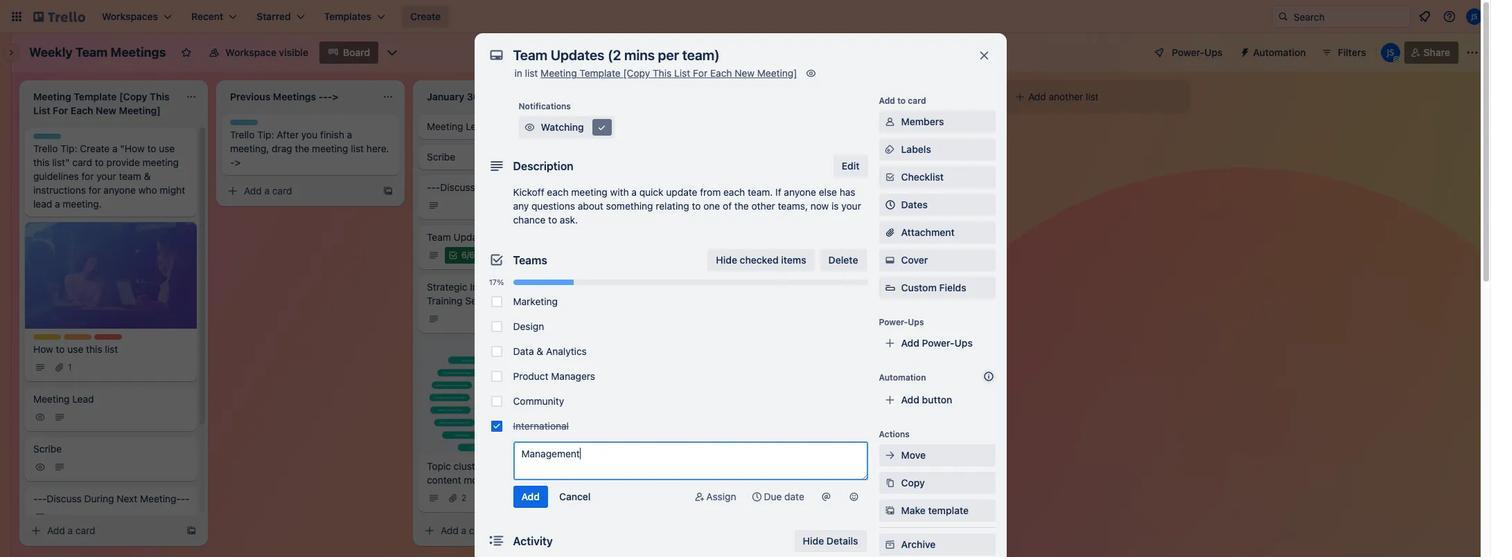 Task type: describe. For each thing, give the bounding box(es) containing it.
sm image inside 'meeting lead' link
[[53, 411, 67, 424]]

archive link
[[879, 534, 995, 556]]

customize views image
[[385, 46, 399, 60]]

provide
[[106, 157, 140, 168]]

cancel
[[559, 491, 591, 503]]

teams,
[[778, 200, 808, 212]]

mins for strategic influence at work: training seminar takeaways link
[[506, 231, 527, 243]]

show menu image
[[1466, 46, 1480, 60]]

checked
[[740, 254, 779, 266]]

17%
[[489, 278, 504, 287]]

meeting inside trello tip: after you finish a meeting, drag the meeting list here. ->
[[312, 143, 348, 155]]

of
[[723, 200, 732, 212]]

meeting template [copy this list for each new meeting] link
[[541, 67, 797, 79]]

Board name text field
[[22, 42, 173, 64]]

strategic
[[427, 281, 467, 293]]

kickoff each meeting with a quick update from each team. if anyone else has any questions about something relating to one of the other teams, now is your chance to ask.
[[513, 186, 861, 226]]

updates for remote work campaign: the scoop link
[[847, 231, 885, 243]]

has
[[840, 186, 856, 198]]

actions
[[879, 430, 910, 440]]

2 each from the left
[[724, 186, 745, 198]]

list"
[[52, 157, 70, 168]]

board
[[343, 46, 370, 58]]

1 horizontal spatial ups
[[955, 337, 973, 349]]

managers
[[551, 371, 595, 383]]

labels link
[[879, 139, 995, 161]]

add a card link for create from template… image for previous meetings ---> text box
[[222, 182, 377, 201]]

remote work campaign: the scoop link
[[812, 275, 984, 429]]

add inside add another list link
[[1028, 91, 1046, 103]]

add inside add button button
[[901, 394, 920, 406]]

how to use this list
[[33, 343, 118, 355]]

jacob simon (jacobsimon16) image
[[1466, 8, 1483, 25]]

[copy
[[623, 67, 650, 79]]

6/6 for remote work campaign: the scoop link
[[855, 250, 868, 261]]

hide checked items
[[716, 254, 806, 266]]

ask.
[[560, 214, 578, 226]]

labels
[[901, 143, 931, 155]]

quick
[[639, 186, 664, 198]]

a inside kickoff each meeting with a quick update from each team. if anyone else has any questions about something relating to one of the other teams, now is your chance to ask.
[[632, 186, 637, 198]]

filters
[[1338, 46, 1366, 58]]

data
[[513, 346, 534, 358]]

visible
[[279, 46, 308, 58]]

our
[[534, 461, 549, 472]]

scribe for january 30th text box scribe link
[[427, 151, 455, 163]]

1 vertical spatial use
[[67, 343, 83, 355]]

share button
[[1404, 42, 1459, 64]]

anyone inside trello tip: create a "how to use this list" card to provide meeting guidelines for your team & instructions for anyone who might lead a meeting.
[[104, 184, 136, 196]]

any
[[513, 200, 529, 212]]

updates for strategic influence at work: training seminar takeaways link
[[454, 231, 491, 243]]

add a card link for create from template… icon corresponding to the leftmost scribe link
[[25, 522, 180, 541]]

add another list
[[1028, 91, 1099, 103]]

to up members
[[898, 96, 906, 106]]

open information menu image
[[1443, 10, 1457, 24]]

jacob simon (jacobsimon16) image
[[1381, 43, 1400, 62]]

sm image inside due date link
[[750, 491, 764, 504]]

list inside add another list link
[[1086, 91, 1099, 103]]

1 vertical spatial this
[[86, 343, 102, 355]]

Meeting Template [Copy This List For Each New Meeting] text field
[[25, 86, 177, 122]]

assign
[[706, 491, 736, 503]]

kickoff
[[513, 186, 544, 198]]

create from template… image for pr update "link"
[[776, 441, 787, 452]]

the inside kickoff each meeting with a quick update from each team. if anyone else has any questions about something relating to one of the other teams, now is your chance to ask.
[[734, 200, 749, 212]]

sm image inside labels link
[[883, 143, 897, 157]]

use inside trello tip: create a "how to use this list" card to provide meeting guidelines for your team & instructions for anyone who might lead a meeting.
[[159, 143, 175, 155]]

clusters
[[454, 461, 489, 472]]

0 horizontal spatial scribe
[[33, 443, 62, 455]]

ups inside button
[[1205, 46, 1223, 58]]

attachment button
[[879, 222, 995, 244]]

sm image inside move link
[[883, 449, 897, 463]]

sm image inside members link
[[883, 115, 897, 129]]

one
[[704, 200, 720, 212]]

tip: for create
[[60, 143, 77, 155]]

weekly
[[29, 45, 73, 60]]

add a card link for pr update "link"'s create from template… icon
[[615, 437, 771, 456]]

each
[[710, 67, 732, 79]]

in list meeting template [copy this list for each new meeting]
[[515, 67, 797, 79]]

create from template… image for the january 16th text box
[[973, 526, 984, 537]]

something
[[606, 200, 653, 212]]

meeting]
[[757, 67, 797, 79]]

team inside the weekly team meetings text box
[[75, 45, 108, 60]]

might
[[160, 184, 185, 196]]

hide for hide details
[[803, 536, 824, 547]]

scoop
[[820, 391, 849, 403]]

custom
[[901, 282, 937, 294]]

0 horizontal spatial lead
[[72, 393, 94, 405]]

6/6 for strategic influence at work: training seminar takeaways link
[[462, 250, 475, 261]]

workspace
[[225, 46, 276, 58]]

other
[[752, 200, 775, 212]]

team for january 30th text box scribe link
[[427, 231, 451, 243]]

power-ups inside button
[[1172, 46, 1223, 58]]

1
[[68, 362, 72, 372]]

watching
[[541, 121, 584, 133]]

add power-ups link
[[879, 333, 995, 355]]

finish
[[320, 129, 344, 141]]

trello tip: after you finish a meeting, drag the meeting list here. ->
[[230, 129, 389, 168]]

make template
[[901, 505, 969, 517]]

hide checked items link
[[708, 249, 815, 272]]

filters button
[[1317, 42, 1370, 64]]

custom fields button
[[879, 281, 995, 295]]

this inside trello tip: create a "how to use this list" card to provide meeting guidelines for your team & instructions for anyone who might lead a meeting.
[[33, 157, 50, 168]]

automation inside button
[[1253, 46, 1306, 58]]

fields
[[939, 282, 966, 294]]

now
[[811, 200, 829, 212]]

0 notifications image
[[1416, 8, 1433, 25]]

scribe for scribe link corresponding to the january 16th text box
[[820, 151, 849, 163]]

delete
[[829, 254, 858, 266]]

0 horizontal spatial scribe link
[[25, 437, 197, 481]]

team) for strategic influence at work: training seminar takeaways link
[[547, 231, 573, 243]]

& inside trello tip: create a "how to use this list" card to provide meeting guidelines for your team & instructions for anyone who might lead a meeting.
[[144, 170, 151, 182]]

from
[[700, 186, 721, 198]]

create button
[[402, 6, 449, 28]]

Previous Meetings ---> text field
[[222, 86, 374, 108]]

attachment
[[901, 227, 955, 238]]

create inside trello tip: create a "how to use this list" card to provide meeting guidelines for your team & instructions for anyone who might lead a meeting.
[[80, 143, 110, 155]]

you
[[301, 129, 318, 141]]

meeting down 1
[[33, 393, 70, 405]]

to left one
[[692, 200, 701, 212]]

list
[[674, 67, 690, 79]]

due date
[[764, 491, 804, 503]]

1 each from the left
[[547, 186, 569, 198]]

January 23rd text field
[[615, 86, 768, 108]]

add button
[[901, 394, 952, 406]]

team for scribe link corresponding to the january 16th text box
[[820, 231, 845, 243]]

meeting.
[[63, 198, 102, 210]]

team updates (2 mins per team) for remote work campaign: the scoop link
[[820, 231, 967, 243]]

make template link
[[879, 500, 995, 523]]

(2 for strategic influence at work: training seminar takeaways link
[[494, 231, 503, 243]]

1 vertical spatial automation
[[879, 373, 926, 383]]

the inside trello tip: after you finish a meeting, drag the meeting list here. ->
[[295, 143, 309, 155]]

0 horizontal spatial meeting lead link
[[25, 387, 197, 431]]

to down 'questions' at the left of the page
[[548, 214, 557, 226]]

1 vertical spatial &
[[537, 346, 543, 358]]

archive
[[901, 539, 936, 551]]

the
[[934, 377, 951, 389]]

who
[[138, 184, 157, 196]]

trello for trello tip: after you finish a meeting, drag the meeting list here. ->
[[230, 129, 255, 141]]

star or unstar board image
[[181, 47, 192, 58]]

power- inside power-ups button
[[1172, 46, 1205, 58]]

add a card for the january 16th text box create from template… image's 'add a card' "link"
[[834, 525, 883, 537]]

create from template… image for the leftmost scribe link
[[186, 526, 197, 537]]

community
[[513, 396, 564, 407]]

trello tip: create a "how to use this list" card to provide meeting guidelines for your team & instructions for anyone who might lead a meeting. link
[[25, 128, 197, 217]]

add power-ups
[[901, 337, 973, 349]]

date
[[785, 491, 804, 503]]

add a card for 'add a card' "link" for create from template… icon corresponding to the leftmost scribe link
[[47, 525, 95, 537]]

list right how
[[105, 343, 118, 355]]

strategic influence at work: training seminar takeaways
[[427, 281, 552, 307]]

clustery
[[498, 474, 533, 486]]

(2 for remote work campaign: the scoop link
[[888, 231, 897, 243]]

analytics
[[546, 346, 587, 358]]

at
[[514, 281, 523, 293]]

list right "in"
[[525, 67, 538, 79]]



Task type: locate. For each thing, give the bounding box(es) containing it.
mins for remote work campaign: the scoop link
[[900, 231, 921, 243]]

(2
[[494, 231, 503, 243], [888, 231, 897, 243]]

create inside button
[[410, 10, 441, 22]]

1 vertical spatial create from template… image
[[973, 526, 984, 537]]

use
[[159, 143, 175, 155], [67, 343, 83, 355]]

product
[[513, 371, 549, 383]]

- inside trello tip: after you finish a meeting, drag the meeting list here. ->
[[230, 157, 235, 168]]

"how
[[120, 143, 145, 155]]

meeting lead link for january 30th text box
[[419, 114, 590, 139]]

2 horizontal spatial power-
[[1172, 46, 1205, 58]]

the down you
[[295, 143, 309, 155]]

1 team updates (2 mins per team) from the left
[[427, 231, 573, 243]]

trello tip: after you finish a meeting, drag the meeting list here. -> link
[[222, 114, 399, 175]]

0 horizontal spatial team updates (2 mins per team)
[[427, 231, 573, 243]]

sm image inside the cover link
[[883, 254, 897, 267]]

0 horizontal spatial trello
[[33, 143, 58, 155]]

this
[[653, 67, 672, 79]]

0 horizontal spatial create from template… image
[[383, 186, 394, 197]]

dates button
[[879, 194, 995, 216]]

list right another
[[1086, 91, 1099, 103]]

list inside trello tip: after you finish a meeting, drag the meeting list here. ->
[[351, 143, 364, 155]]

1 horizontal spatial the
[[734, 200, 749, 212]]

add to card
[[879, 96, 926, 106]]

trello up list"
[[33, 143, 58, 155]]

0 horizontal spatial team)
[[547, 231, 573, 243]]

1 team) from the left
[[547, 231, 573, 243]]

edit
[[842, 160, 860, 172]]

1 horizontal spatial automation
[[1253, 46, 1306, 58]]

6/6 left cover
[[855, 250, 868, 261]]

automation button
[[1234, 42, 1314, 64]]

pr
[[624, 281, 636, 293]]

2 mins from the left
[[900, 231, 921, 243]]

1 horizontal spatial create
[[410, 10, 441, 22]]

team) up the cover link
[[941, 231, 967, 243]]

ups left automation button
[[1205, 46, 1223, 58]]

training
[[427, 295, 463, 307]]

1 horizontal spatial meeting lead link
[[419, 114, 590, 139]]

team)
[[547, 231, 573, 243], [941, 231, 967, 243]]

2 team updates (2 mins per team) from the left
[[820, 231, 967, 243]]

meeting up about
[[571, 186, 608, 198]]

meeting lead for january 30th text box
[[427, 121, 488, 132]]

meeting lead link down 1
[[25, 387, 197, 431]]

0 vertical spatial automation
[[1253, 46, 1306, 58]]

1 horizontal spatial this
[[86, 343, 102, 355]]

2 horizontal spatial lead
[[859, 121, 881, 132]]

meeting lead up edit
[[820, 121, 881, 132]]

1 horizontal spatial anyone
[[784, 186, 816, 198]]

None text field
[[506, 43, 964, 68]]

1 horizontal spatial power-ups
[[1172, 46, 1223, 58]]

1 horizontal spatial meeting
[[312, 143, 348, 155]]

seminar
[[465, 295, 502, 307]]

0 vertical spatial this
[[33, 157, 50, 168]]

template
[[580, 67, 621, 79]]

use right "how
[[159, 143, 175, 155]]

---discuss during next meeting--- link
[[419, 175, 590, 220], [615, 175, 793, 220], [812, 175, 984, 220], [25, 487, 197, 531]]

team) for remote work campaign: the scoop link
[[941, 231, 967, 243]]

anyone down team at the left top of the page
[[104, 184, 136, 196]]

0 vertical spatial create from template… image
[[776, 441, 787, 452]]

1 vertical spatial create from template… image
[[186, 526, 197, 537]]

sm image inside strategic influence at work: training seminar takeaways link
[[427, 313, 441, 326]]

(2 up 17%
[[494, 231, 503, 243]]

cover link
[[879, 249, 995, 272]]

meeting,
[[230, 143, 269, 155]]

1 horizontal spatial power-
[[922, 337, 955, 349]]

team updates (2 mins per team) up cover
[[820, 231, 967, 243]]

each up 'questions' at the left of the page
[[547, 186, 569, 198]]

members
[[901, 116, 944, 128]]

0 horizontal spatial the
[[295, 143, 309, 155]]

meeting
[[541, 67, 577, 79], [427, 121, 463, 132], [820, 121, 857, 132], [33, 393, 70, 405]]

1 horizontal spatial create from template… image
[[973, 526, 984, 537]]

1 horizontal spatial use
[[159, 143, 175, 155]]

button
[[922, 394, 952, 406]]

meeting up might at the top left
[[142, 157, 179, 168]]

hide left checked
[[716, 254, 737, 266]]

trello inside trello tip: create a "how to use this list" card to provide meeting guidelines for your team & instructions for anyone who might lead a meeting.
[[33, 143, 58, 155]]

create from template… image down here.
[[383, 186, 394, 197]]

primary element
[[0, 0, 1491, 33]]

create
[[410, 10, 441, 22], [80, 143, 110, 155]]

meeting down january 30th text box
[[427, 121, 463, 132]]

0 horizontal spatial meeting
[[142, 157, 179, 168]]

scribe link for january 30th text box
[[419, 145, 590, 170]]

create from template… image
[[776, 441, 787, 452], [186, 526, 197, 537]]

your down provide
[[96, 170, 116, 182]]

add a card link for the january 16th text box create from template… image
[[812, 522, 967, 541]]

0 horizontal spatial meeting lead
[[33, 393, 94, 405]]

2 horizontal spatial meeting lead link
[[812, 114, 984, 139]]

tip: for after
[[257, 129, 274, 141]]

2 updates from the left
[[847, 231, 885, 243]]

Add an item text field
[[513, 442, 868, 481]]

list
[[525, 67, 538, 79], [1086, 91, 1099, 103], [351, 143, 364, 155], [105, 343, 118, 355]]

about
[[578, 200, 603, 212]]

lead down january 30th text box
[[466, 121, 488, 132]]

2 horizontal spatial scribe link
[[812, 145, 984, 170]]

product managers
[[513, 371, 595, 383]]

your inside kickoff each meeting with a quick update from each team. if anyone else has any questions about something relating to one of the other teams, now is your chance to ask.
[[842, 200, 861, 212]]

0 vertical spatial trello
[[230, 129, 255, 141]]

meeting lead link
[[419, 114, 590, 139], [812, 114, 984, 139], [25, 387, 197, 431]]

lead for scribe link corresponding to the january 16th text box
[[859, 121, 881, 132]]

work
[[857, 377, 881, 389]]

drag
[[272, 143, 292, 155]]

instructions
[[33, 184, 86, 196]]

a inside trello tip: after you finish a meeting, drag the meeting list here. ->
[[347, 129, 352, 141]]

1 horizontal spatial each
[[724, 186, 745, 198]]

lead
[[33, 198, 52, 210]]

0 horizontal spatial tip:
[[60, 143, 77, 155]]

1 horizontal spatial per
[[923, 231, 938, 243]]

0 vertical spatial create
[[410, 10, 441, 22]]

move link
[[879, 445, 995, 467]]

0 horizontal spatial anyone
[[104, 184, 136, 196]]

6/6 up the strategic
[[462, 250, 475, 261]]

1 vertical spatial power-ups
[[879, 317, 924, 328]]

January 30th text field
[[419, 86, 571, 108]]

discuss
[[440, 182, 475, 193], [637, 182, 672, 193], [834, 182, 869, 193], [47, 493, 82, 505]]

- inside topic clusters - making our content more... clustery
[[492, 461, 496, 472]]

delete link
[[820, 249, 867, 272]]

activity
[[513, 536, 553, 548]]

for
[[81, 170, 94, 182], [89, 184, 101, 196]]

meetings
[[111, 45, 166, 60]]

1 horizontal spatial team updates (2 mins per team)
[[820, 231, 967, 243]]

per for strategic influence at work: training seminar takeaways link
[[530, 231, 545, 243]]

& up who
[[144, 170, 151, 182]]

meeting up edit
[[820, 121, 857, 132]]

1 horizontal spatial create from template… image
[[776, 441, 787, 452]]

trello for trello tip: create a "how to use this list" card to provide meeting guidelines for your team & instructions for anyone who might lead a meeting.
[[33, 143, 58, 155]]

2 team) from the left
[[941, 231, 967, 243]]

automation down 'search' image
[[1253, 46, 1306, 58]]

tip: inside trello tip: after you finish a meeting, drag the meeting list here. ->
[[257, 129, 274, 141]]

(2 left attachment at the top
[[888, 231, 897, 243]]

pr update link
[[615, 275, 793, 300]]

1 vertical spatial your
[[842, 200, 861, 212]]

per for remote work campaign: the scoop link
[[923, 231, 938, 243]]

due date link
[[745, 486, 811, 509]]

updates
[[454, 231, 491, 243], [847, 231, 885, 243]]

use up 1
[[67, 343, 83, 355]]

0 horizontal spatial hide
[[716, 254, 737, 266]]

1 vertical spatial hide
[[803, 536, 824, 547]]

1 vertical spatial for
[[89, 184, 101, 196]]

sm image inside make template link
[[883, 504, 897, 518]]

tip: up list"
[[60, 143, 77, 155]]

1 vertical spatial tip:
[[60, 143, 77, 155]]

0 horizontal spatial 6/6
[[462, 250, 475, 261]]

updates up delete
[[847, 231, 885, 243]]

1 vertical spatial the
[[734, 200, 749, 212]]

add a card
[[244, 185, 292, 197], [638, 440, 686, 452], [47, 525, 95, 537], [441, 525, 489, 537], [834, 525, 883, 537]]

edit button
[[834, 155, 868, 177]]

2 per from the left
[[923, 231, 938, 243]]

more...
[[464, 474, 495, 486]]

sm image inside add another list link
[[1013, 90, 1027, 104]]

add button button
[[879, 389, 995, 412]]

automation up add button at the bottom right of the page
[[879, 373, 926, 383]]

remote
[[820, 377, 855, 389]]

1 horizontal spatial team)
[[941, 231, 967, 243]]

trello
[[230, 129, 255, 141], [33, 143, 58, 155]]

2 horizontal spatial meeting
[[571, 186, 608, 198]]

1 horizontal spatial team
[[427, 231, 451, 243]]

lead for january 30th text box scribe link
[[466, 121, 488, 132]]

team up the strategic
[[427, 231, 451, 243]]

meeting down finish
[[312, 143, 348, 155]]

0 vertical spatial for
[[81, 170, 94, 182]]

2 horizontal spatial meeting lead
[[820, 121, 881, 132]]

0 vertical spatial tip:
[[257, 129, 274, 141]]

anyone up teams, on the right of page
[[784, 186, 816, 198]]

0 vertical spatial use
[[159, 143, 175, 155]]

meeting inside trello tip: create a "how to use this list" card to provide meeting guidelines for your team & instructions for anyone who might lead a meeting.
[[142, 157, 179, 168]]

relating
[[656, 200, 689, 212]]

1 updates from the left
[[454, 231, 491, 243]]

meeting-
[[534, 182, 574, 193], [730, 182, 771, 193], [927, 182, 968, 193], [140, 493, 181, 505]]

2 vertical spatial ups
[[955, 337, 973, 349]]

1 horizontal spatial (2
[[888, 231, 897, 243]]

0 vertical spatial power-
[[1172, 46, 1205, 58]]

your
[[96, 170, 116, 182], [842, 200, 861, 212]]

to right "how
[[147, 143, 156, 155]]

create from template… image
[[383, 186, 394, 197], [973, 526, 984, 537]]

0 vertical spatial hide
[[716, 254, 737, 266]]

lead down the january 16th text box
[[859, 121, 881, 132]]

None submit
[[513, 486, 548, 509]]

this
[[33, 157, 50, 168], [86, 343, 102, 355]]

1 horizontal spatial meeting lead
[[427, 121, 488, 132]]

0 horizontal spatial use
[[67, 343, 83, 355]]

during
[[478, 182, 508, 193], [675, 182, 704, 193], [871, 182, 901, 193], [84, 493, 114, 505]]

chance
[[513, 214, 546, 226]]

mins up cover
[[900, 231, 921, 243]]

meeting lead for the january 16th text box
[[820, 121, 881, 132]]

0 horizontal spatial power-ups
[[879, 317, 924, 328]]

1 horizontal spatial lead
[[466, 121, 488, 132]]

updates up 17%
[[454, 231, 491, 243]]

anyone inside kickoff each meeting with a quick update from each team. if anyone else has any questions about something relating to one of the other teams, now is your chance to ask.
[[784, 186, 816, 198]]

add
[[1028, 91, 1046, 103], [879, 96, 895, 106], [244, 185, 262, 197], [901, 337, 920, 349], [901, 394, 920, 406], [638, 440, 655, 452], [47, 525, 65, 537], [441, 525, 459, 537], [834, 525, 852, 537]]

1 horizontal spatial updates
[[847, 231, 885, 243]]

2 vertical spatial power-
[[922, 337, 955, 349]]

each
[[547, 186, 569, 198], [724, 186, 745, 198]]

tip: up meeting, in the top left of the page
[[257, 129, 274, 141]]

0 vertical spatial your
[[96, 170, 116, 182]]

this right how
[[86, 343, 102, 355]]

0 vertical spatial &
[[144, 170, 151, 182]]

2 horizontal spatial team
[[820, 231, 845, 243]]

0 horizontal spatial ups
[[908, 317, 924, 328]]

team) down ask.
[[547, 231, 573, 243]]

update
[[666, 186, 697, 198]]

0 horizontal spatial mins
[[506, 231, 527, 243]]

per down chance
[[530, 231, 545, 243]]

1 vertical spatial meeting
[[142, 157, 179, 168]]

sm image
[[804, 67, 818, 80], [883, 143, 897, 157], [883, 170, 897, 184], [226, 184, 240, 198], [624, 199, 638, 213], [820, 199, 834, 213], [427, 249, 441, 263], [446, 249, 460, 263], [33, 411, 47, 424], [620, 439, 633, 453], [750, 491, 764, 504], [819, 491, 833, 504], [847, 491, 861, 504], [427, 492, 441, 506], [29, 525, 43, 538], [423, 525, 437, 538], [816, 525, 830, 538], [883, 538, 897, 552]]

0 horizontal spatial this
[[33, 157, 50, 168]]

0 horizontal spatial create
[[80, 143, 110, 155]]

notifications
[[519, 101, 571, 112]]

copy
[[901, 477, 925, 489]]

meeting lead link down add to card
[[812, 114, 984, 139]]

create from template… image down make template link
[[973, 526, 984, 537]]

meeting up notifications
[[541, 67, 577, 79]]

0 horizontal spatial power-
[[879, 317, 908, 328]]

2 6/6 from the left
[[855, 250, 868, 261]]

1 6/6 from the left
[[462, 250, 475, 261]]

the
[[295, 143, 309, 155], [734, 200, 749, 212]]

per up the cover link
[[923, 231, 938, 243]]

1 horizontal spatial trello
[[230, 129, 255, 141]]

list left here.
[[351, 143, 364, 155]]

1 horizontal spatial scribe
[[427, 151, 455, 163]]

meeting lead
[[427, 121, 488, 132], [820, 121, 881, 132], [33, 393, 94, 405]]

& right data
[[537, 346, 543, 358]]

to left provide
[[95, 157, 104, 168]]

add a card for 'add a card' "link" related to pr update "link"'s create from template… icon
[[638, 440, 686, 452]]

mins
[[506, 231, 527, 243], [900, 231, 921, 243]]

1 vertical spatial create
[[80, 143, 110, 155]]

meeting lead down january 30th text box
[[427, 121, 488, 132]]

influence
[[470, 281, 511, 293]]

January 16th text field
[[812, 86, 965, 108]]

your inside trello tip: create a "how to use this list" card to provide meeting guidelines for your team & instructions for anyone who might lead a meeting.
[[96, 170, 116, 182]]

design
[[513, 321, 544, 333]]

add a card for 'add a card' "link" associated with create from template… image for previous meetings ---> text box
[[244, 185, 292, 197]]

meeting inside kickoff each meeting with a quick update from each team. if anyone else has any questions about something relating to one of the other teams, now is your chance to ask.
[[571, 186, 608, 198]]

your down has
[[842, 200, 861, 212]]

0 horizontal spatial team
[[75, 45, 108, 60]]

due
[[764, 491, 782, 503]]

0 horizontal spatial &
[[144, 170, 151, 182]]

sm image inside the assign link
[[693, 491, 706, 504]]

anyone
[[104, 184, 136, 196], [784, 186, 816, 198]]

new
[[735, 67, 755, 79]]

1 (2 from the left
[[494, 231, 503, 243]]

1 horizontal spatial your
[[842, 200, 861, 212]]

1 vertical spatial power-
[[879, 317, 908, 328]]

sm image
[[1013, 90, 1027, 104], [883, 115, 897, 129], [523, 121, 537, 134], [595, 121, 609, 134], [427, 199, 441, 213], [820, 249, 834, 263], [840, 249, 854, 263], [883, 254, 897, 267], [427, 313, 441, 326], [33, 361, 47, 375], [53, 361, 67, 375], [53, 411, 67, 424], [883, 449, 897, 463], [33, 461, 47, 474], [53, 461, 67, 474], [883, 477, 897, 491], [693, 491, 706, 504], [446, 492, 460, 506], [883, 504, 897, 518], [33, 510, 47, 524]]

hide for hide checked items
[[716, 254, 737, 266]]

1 horizontal spatial 6/6
[[855, 250, 868, 261]]

0 horizontal spatial each
[[547, 186, 569, 198]]

meeting lead link down january 30th text box
[[419, 114, 590, 139]]

1 horizontal spatial hide
[[803, 536, 824, 547]]

ups down fields
[[955, 337, 973, 349]]

card inside trello tip: create a "how to use this list" card to provide meeting guidelines for your team & instructions for anyone who might lead a meeting.
[[72, 157, 92, 168]]

search image
[[1278, 11, 1289, 22]]

each up 'of'
[[724, 186, 745, 198]]

share
[[1424, 46, 1450, 58]]

team updates (2 mins per team) for strategic influence at work: training seminar takeaways link
[[427, 231, 573, 243]]

6/6
[[462, 250, 475, 261], [855, 250, 868, 261]]

topic clusters - making our content more... clustery
[[427, 461, 549, 486]]

meeting lead link for the january 16th text box
[[812, 114, 984, 139]]

team up delete
[[820, 231, 845, 243]]

hide left details
[[803, 536, 824, 547]]

team.
[[748, 186, 773, 198]]

add another list link
[[1008, 86, 1185, 108]]

make
[[901, 505, 926, 517]]

sm image inside checklist link
[[883, 170, 897, 184]]

how
[[33, 343, 53, 355]]

trello inside trello tip: after you finish a meeting, drag the meeting list here. ->
[[230, 129, 255, 141]]

ups up add power-ups
[[908, 317, 924, 328]]

tip: inside trello tip: create a "how to use this list" card to provide meeting guidelines for your team & instructions for anyone who might lead a meeting.
[[60, 143, 77, 155]]

Search field
[[1289, 6, 1410, 27]]

scribe link for the january 16th text box
[[812, 145, 984, 170]]

sm image inside copy link
[[883, 477, 897, 491]]

meeting lead down 1
[[33, 393, 94, 405]]

team updates (2 mins per team) down chance
[[427, 231, 573, 243]]

marketing
[[513, 296, 558, 308]]

the right 'of'
[[734, 200, 749, 212]]

1 mins from the left
[[506, 231, 527, 243]]

1 per from the left
[[530, 231, 545, 243]]

cover
[[901, 254, 928, 266]]

work:
[[526, 281, 552, 293]]

0 vertical spatial ups
[[1205, 46, 1223, 58]]

1 horizontal spatial &
[[537, 346, 543, 358]]

team right weekly
[[75, 45, 108, 60]]

1 vertical spatial trello
[[33, 143, 58, 155]]

to right how
[[56, 343, 65, 355]]

card
[[908, 96, 926, 106], [72, 157, 92, 168], [272, 185, 292, 197], [666, 440, 686, 452], [75, 525, 95, 537], [469, 525, 489, 537], [863, 525, 883, 537]]

this left list"
[[33, 157, 50, 168]]

after
[[277, 129, 299, 141]]

trello up meeting, in the top left of the page
[[230, 129, 255, 141]]

2 horizontal spatial ups
[[1205, 46, 1223, 58]]

---discuss during next meeting---
[[427, 182, 583, 193], [624, 182, 780, 193], [820, 182, 977, 193], [33, 493, 190, 505]]

0 horizontal spatial automation
[[879, 373, 926, 383]]

sm image inside archive link
[[883, 538, 897, 552]]

mins down chance
[[506, 231, 527, 243]]

power- inside the add power-ups link
[[922, 337, 955, 349]]

2 vertical spatial meeting
[[571, 186, 608, 198]]

create from template… image for previous meetings ---> text box
[[383, 186, 394, 197]]

for
[[693, 67, 708, 79]]

0 horizontal spatial your
[[96, 170, 116, 182]]

2 horizontal spatial scribe
[[820, 151, 849, 163]]

lead down how to use this list
[[72, 393, 94, 405]]

1 vertical spatial ups
[[908, 317, 924, 328]]

data & analytics
[[513, 346, 587, 358]]

description
[[513, 160, 574, 173]]

0 vertical spatial meeting
[[312, 143, 348, 155]]

is
[[832, 200, 839, 212]]

1 horizontal spatial tip:
[[257, 129, 274, 141]]

2 (2 from the left
[[888, 231, 897, 243]]

0 horizontal spatial create from template… image
[[186, 526, 197, 537]]

0 horizontal spatial updates
[[454, 231, 491, 243]]

0 horizontal spatial (2
[[494, 231, 503, 243]]



Task type: vqa. For each thing, say whether or not it's contained in the screenshot.
customize views image
yes



